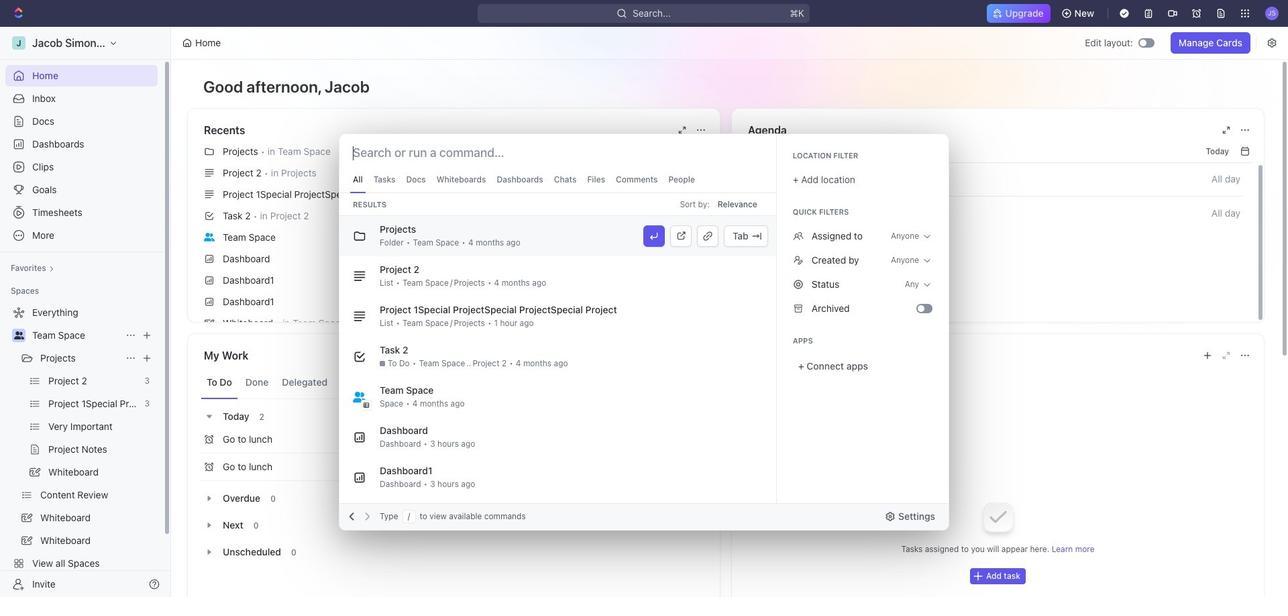 Task type: locate. For each thing, give the bounding box(es) containing it.
1 vertical spatial user group image
[[353, 392, 366, 403]]

0 horizontal spatial user group image
[[204, 233, 215, 241]]

qdq9q image
[[793, 231, 804, 242]]

tab list
[[201, 366, 707, 399]]

tree
[[5, 302, 158, 597]]

qdq9q image up e83zz image
[[793, 279, 804, 290]]

qdq9q image down qdq9q icon at the right
[[793, 255, 804, 266]]

1 horizontal spatial user group image
[[353, 392, 366, 403]]

1 qdq9q image from the top
[[793, 255, 804, 266]]

1 vertical spatial qdq9q image
[[793, 279, 804, 290]]

user group image
[[204, 233, 215, 241], [353, 392, 366, 403]]

user group image
[[14, 332, 24, 340]]

0 vertical spatial qdq9q image
[[793, 255, 804, 266]]

0 vertical spatial user group image
[[204, 233, 215, 241]]

e83zz image
[[793, 303, 804, 314]]

sidebar navigation
[[0, 27, 171, 597]]

qdq9q image
[[793, 255, 804, 266], [793, 279, 804, 290]]



Task type: vqa. For each thing, say whether or not it's contained in the screenshot.
first row from the top
no



Task type: describe. For each thing, give the bounding box(es) containing it.
Search or run a command… text field
[[353, 145, 518, 161]]

2 qdq9q image from the top
[[793, 279, 804, 290]]

tree inside sidebar navigation
[[5, 302, 158, 597]]



